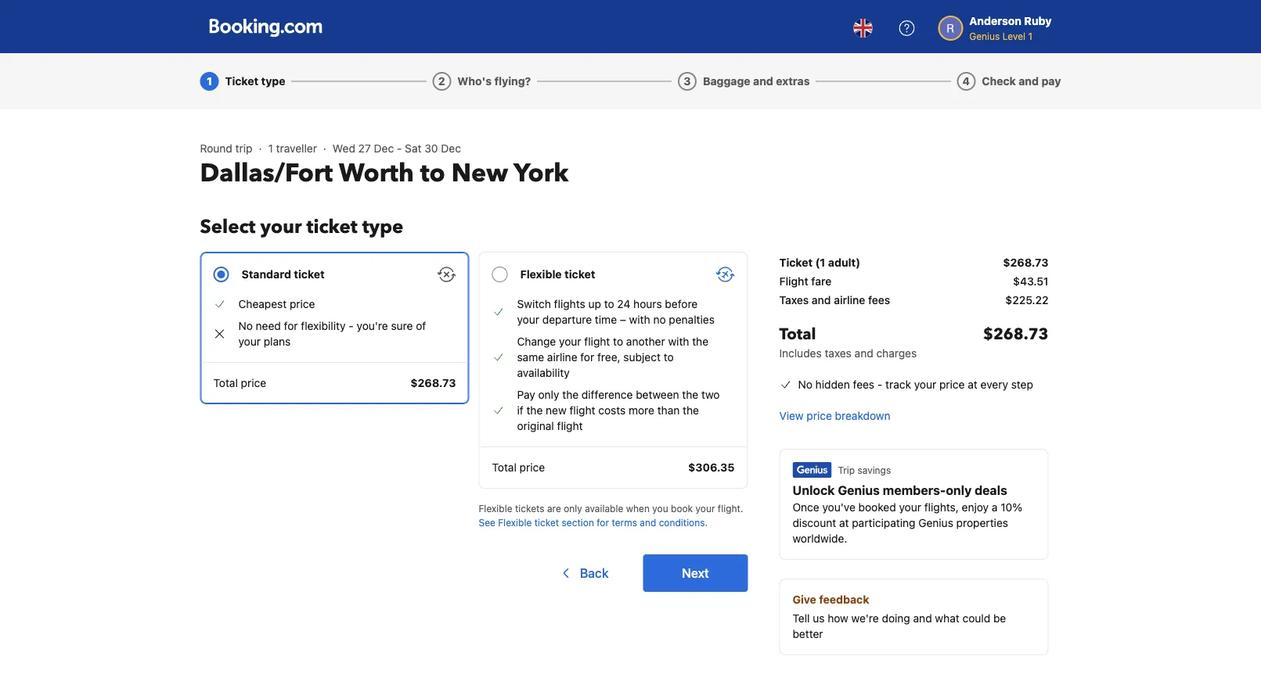 Task type: locate. For each thing, give the bounding box(es) containing it.
genius down anderson
[[969, 31, 1000, 41]]

no inside no need for flexibility - you're sure of your plans
[[238, 320, 253, 333]]

ticket up flight
[[779, 256, 813, 269]]

your down need in the top of the page
[[238, 335, 261, 348]]

0 horizontal spatial for
[[284, 320, 298, 333]]

0 vertical spatial only
[[538, 389, 559, 402]]

4 row from the top
[[779, 312, 1048, 368]]

3 row from the top
[[779, 293, 1048, 312]]

1 vertical spatial $268.73 cell
[[983, 324, 1048, 362]]

the right than
[[683, 404, 699, 417]]

ticket down are
[[534, 517, 559, 528]]

0 vertical spatial $268.73
[[1003, 256, 1048, 269]]

price up tickets
[[519, 461, 545, 474]]

who's flying?
[[457, 75, 531, 88]]

2 vertical spatial 1
[[268, 142, 273, 155]]

your down departure
[[559, 335, 581, 348]]

taxes and airline fees
[[779, 294, 890, 307]]

- left you're
[[349, 320, 354, 333]]

0 vertical spatial for
[[284, 320, 298, 333]]

costs
[[598, 404, 626, 417]]

cheapest price
[[238, 298, 315, 311]]

genius down trip savings
[[838, 483, 880, 498]]

only inside unlock genius members-only deals once you've booked your flights, enjoy a 10% discount at participating genius properties worldwide.
[[946, 483, 972, 498]]

price
[[290, 298, 315, 311], [241, 377, 266, 390], [939, 378, 965, 391], [807, 410, 832, 423], [519, 461, 545, 474]]

only up new
[[538, 389, 559, 402]]

0 horizontal spatial with
[[629, 313, 650, 326]]

to right up
[[604, 298, 614, 311]]

2 vertical spatial flexible
[[498, 517, 532, 528]]

1 vertical spatial no
[[798, 378, 812, 391]]

ticket
[[225, 75, 258, 88], [779, 256, 813, 269]]

2 vertical spatial only
[[564, 503, 582, 514]]

price up flexibility
[[290, 298, 315, 311]]

total cell
[[779, 324, 917, 362]]

to inside 'switch flights up to 24 hours before your departure time – with no penalties'
[[604, 298, 614, 311]]

0 vertical spatial total price
[[213, 377, 266, 390]]

the left two
[[682, 389, 698, 402]]

price left every
[[939, 378, 965, 391]]

1 horizontal spatial ticket
[[779, 256, 813, 269]]

24
[[617, 298, 630, 311]]

fees up total includes taxes and charges at the right of the page
[[868, 294, 890, 307]]

ticket (1 adult)
[[779, 256, 860, 269]]

price right view
[[807, 410, 832, 423]]

flexible up see
[[479, 503, 512, 514]]

1 vertical spatial only
[[946, 483, 972, 498]]

dec right "30" at the left top of the page
[[441, 142, 461, 155]]

1 horizontal spatial no
[[798, 378, 812, 391]]

fees inside cell
[[868, 294, 890, 307]]

flexible down tickets
[[498, 517, 532, 528]]

new
[[546, 404, 567, 417]]

flight up free,
[[584, 335, 610, 348]]

0 horizontal spatial total price
[[213, 377, 266, 390]]

1 vertical spatial -
[[349, 320, 354, 333]]

no left need in the top of the page
[[238, 320, 253, 333]]

and inside flexible tickets are only available when you book your flight. see flexible ticket section for terms and conditions.
[[640, 517, 656, 528]]

(1
[[815, 256, 825, 269]]

charges
[[876, 347, 917, 360]]

2 row from the top
[[779, 274, 1048, 293]]

0 horizontal spatial dec
[[374, 142, 394, 155]]

dallas/fort
[[200, 157, 333, 191]]

1 horizontal spatial ·
[[323, 142, 326, 155]]

the
[[692, 335, 708, 348], [562, 389, 579, 402], [682, 389, 698, 402], [526, 404, 543, 417], [683, 404, 699, 417]]

round trip · 1 traveller · wed 27 dec - sat 30 dec dallas/fort worth to new york
[[200, 142, 569, 191]]

2 vertical spatial -
[[877, 378, 882, 391]]

10%
[[1001, 501, 1022, 514]]

taxes
[[779, 294, 809, 307]]

0 vertical spatial with
[[629, 313, 650, 326]]

1 horizontal spatial dec
[[441, 142, 461, 155]]

2 vertical spatial total
[[492, 461, 517, 474]]

to down "30" at the left top of the page
[[420, 157, 445, 191]]

of
[[416, 320, 426, 333]]

1 vertical spatial genius
[[838, 483, 880, 498]]

1 dec from the left
[[374, 142, 394, 155]]

2 vertical spatial genius
[[918, 517, 953, 530]]

1 left ticket type
[[207, 75, 212, 88]]

every
[[980, 378, 1008, 391]]

only up enjoy at the right bottom of page
[[946, 483, 972, 498]]

and inside total includes taxes and charges
[[854, 347, 873, 360]]

dec right 27
[[374, 142, 394, 155]]

and right taxes
[[854, 347, 873, 360]]

flight.
[[718, 503, 743, 514]]

and left pay on the top of page
[[1019, 75, 1039, 88]]

for down available
[[597, 517, 609, 528]]

airline down adult)
[[834, 294, 865, 307]]

1 right level
[[1028, 31, 1033, 41]]

booking.com logo image
[[209, 18, 322, 37], [209, 18, 322, 37]]

ticket inside flexible tickets are only available when you book your flight. see flexible ticket section for terms and conditions.
[[534, 517, 559, 528]]

flexibility
[[301, 320, 346, 333]]

$43.51
[[1013, 275, 1048, 288]]

taxes
[[825, 347, 852, 360]]

0 horizontal spatial -
[[349, 320, 354, 333]]

booked
[[858, 501, 896, 514]]

0 horizontal spatial no
[[238, 320, 253, 333]]

1 horizontal spatial only
[[564, 503, 582, 514]]

check and pay
[[982, 75, 1061, 88]]

1 vertical spatial for
[[580, 351, 594, 364]]

row containing taxes and airline fees
[[779, 293, 1048, 312]]

total price down 'plans' at left top
[[213, 377, 266, 390]]

airline up availability
[[547, 351, 577, 364]]

1 vertical spatial total
[[213, 377, 238, 390]]

2 vertical spatial for
[[597, 517, 609, 528]]

0 vertical spatial $268.73 cell
[[1003, 255, 1048, 271]]

$268.73 cell up $43.51
[[1003, 255, 1048, 271]]

back
[[580, 566, 609, 581]]

1 vertical spatial airline
[[547, 351, 577, 364]]

flexible for flexible ticket
[[520, 268, 562, 281]]

original
[[517, 420, 554, 433]]

another
[[626, 335, 665, 348]]

round
[[200, 142, 232, 155]]

view
[[779, 410, 804, 423]]

1 vertical spatial with
[[668, 335, 689, 348]]

2 vertical spatial $268.73
[[410, 377, 456, 390]]

penalties
[[669, 313, 715, 326]]

book
[[671, 503, 693, 514]]

participating
[[852, 517, 915, 530]]

$268.73 cell up the step on the right
[[983, 324, 1048, 362]]

ticket up 'trip'
[[225, 75, 258, 88]]

airline
[[834, 294, 865, 307], [547, 351, 577, 364]]

1 horizontal spatial for
[[580, 351, 594, 364]]

2 horizontal spatial only
[[946, 483, 972, 498]]

wed
[[333, 142, 355, 155]]

if
[[517, 404, 523, 417]]

the right if at the left bottom of the page
[[526, 404, 543, 417]]

$268.73 down of at the left top of the page
[[410, 377, 456, 390]]

at
[[968, 378, 977, 391], [839, 517, 849, 530]]

2 · from the left
[[323, 142, 326, 155]]

at down "you've"
[[839, 517, 849, 530]]

at left every
[[968, 378, 977, 391]]

2 horizontal spatial total
[[779, 324, 816, 346]]

time
[[595, 313, 617, 326]]

you
[[652, 503, 668, 514]]

unlock genius members-only deals once you've booked your flights, enjoy a 10% discount at participating genius properties worldwide.
[[793, 483, 1022, 546]]

change
[[517, 335, 556, 348]]

for left free,
[[580, 351, 594, 364]]

no for no hidden fees - track your price at every step
[[798, 378, 812, 391]]

0 horizontal spatial ·
[[259, 142, 262, 155]]

0 vertical spatial no
[[238, 320, 253, 333]]

to inside round trip · 1 traveller · wed 27 dec - sat 30 dec dallas/fort worth to new york
[[420, 157, 445, 191]]

fees right hidden
[[853, 378, 874, 391]]

no for no need for flexibility - you're sure of your plans
[[238, 320, 253, 333]]

with down penalties
[[668, 335, 689, 348]]

your down switch
[[517, 313, 539, 326]]

hours
[[633, 298, 662, 311]]

only inside flexible tickets are only available when you book your flight. see flexible ticket section for terms and conditions.
[[564, 503, 582, 514]]

type
[[261, 75, 285, 88], [362, 214, 403, 240]]

select your ticket type
[[200, 214, 403, 240]]

total
[[779, 324, 816, 346], [213, 377, 238, 390], [492, 461, 517, 474]]

genius down flights,
[[918, 517, 953, 530]]

–
[[620, 313, 626, 326]]

0 vertical spatial flight
[[584, 335, 610, 348]]

once
[[793, 501, 819, 514]]

and left 'extras'
[[753, 75, 773, 88]]

1 vertical spatial ticket
[[779, 256, 813, 269]]

1 up dallas/fort
[[268, 142, 273, 155]]

1 row from the top
[[779, 252, 1048, 274]]

- left sat
[[397, 142, 402, 155]]

1 horizontal spatial with
[[668, 335, 689, 348]]

- inside round trip · 1 traveller · wed 27 dec - sat 30 dec dallas/fort worth to new york
[[397, 142, 402, 155]]

no left hidden
[[798, 378, 812, 391]]

row
[[779, 252, 1048, 274], [779, 274, 1048, 293], [779, 293, 1048, 312], [779, 312, 1048, 368]]

ticket up standard ticket
[[306, 214, 357, 240]]

includes
[[779, 347, 822, 360]]

1 vertical spatial flexible
[[479, 503, 512, 514]]

1 horizontal spatial -
[[397, 142, 402, 155]]

ticket inside cell
[[779, 256, 813, 269]]

total price for change your flight to another with the same airline for free, subject to availability
[[492, 461, 545, 474]]

1 horizontal spatial total
[[492, 461, 517, 474]]

0 vertical spatial at
[[968, 378, 977, 391]]

your inside unlock genius members-only deals once you've booked your flights, enjoy a 10% discount at participating genius properties worldwide.
[[899, 501, 921, 514]]

ticket (1 adult) cell
[[779, 255, 860, 271]]

table
[[779, 252, 1048, 368]]

- left track
[[877, 378, 882, 391]]

extras
[[776, 75, 810, 88]]

flight down new
[[557, 420, 583, 433]]

standard
[[241, 268, 291, 281]]

1 horizontal spatial airline
[[834, 294, 865, 307]]

flexible up switch
[[520, 268, 562, 281]]

flexible ticket
[[520, 268, 595, 281]]

next
[[682, 566, 709, 581]]

None radio
[[200, 252, 469, 405], [479, 252, 748, 489], [200, 252, 469, 405], [479, 252, 748, 489]]

·
[[259, 142, 262, 155], [323, 142, 326, 155]]

worth
[[339, 157, 414, 191]]

standard ticket
[[241, 268, 325, 281]]

2 horizontal spatial 1
[[1028, 31, 1033, 41]]

your inside no need for flexibility - you're sure of your plans
[[238, 335, 261, 348]]

to
[[420, 157, 445, 191], [604, 298, 614, 311], [613, 335, 623, 348], [664, 351, 674, 364]]

type up the traveller
[[261, 75, 285, 88]]

$225.22
[[1005, 294, 1048, 307]]

airline inside cell
[[834, 294, 865, 307]]

your
[[260, 214, 302, 240], [517, 313, 539, 326], [238, 335, 261, 348], [559, 335, 581, 348], [914, 378, 936, 391], [899, 501, 921, 514], [695, 503, 715, 514]]

and inside give feedback tell us how we're doing and what could be better
[[913, 613, 932, 625]]

flexible
[[520, 268, 562, 281], [479, 503, 512, 514], [498, 517, 532, 528]]

trip savings
[[838, 465, 891, 476]]

$268.73 cell for row containing ticket (1 adult)
[[1003, 255, 1048, 271]]

only for tickets
[[564, 503, 582, 514]]

with inside 'change your flight to another with the same airline for free, subject to availability'
[[668, 335, 689, 348]]

0 horizontal spatial total
[[213, 377, 238, 390]]

total price up tickets
[[492, 461, 545, 474]]

1 vertical spatial flight
[[569, 404, 595, 417]]

give feedback tell us how we're doing and what could be better
[[793, 594, 1006, 641]]

your down members-
[[899, 501, 921, 514]]

2 horizontal spatial genius
[[969, 31, 1000, 41]]

with right '–'
[[629, 313, 650, 326]]

departure
[[542, 313, 592, 326]]

0 horizontal spatial ticket
[[225, 75, 258, 88]]

and left the what
[[913, 613, 932, 625]]

price down 'plans' at left top
[[241, 377, 266, 390]]

0 vertical spatial 1
[[1028, 31, 1033, 41]]

tell
[[793, 613, 810, 625]]

$268.73 for ticket (1 adult)
[[1003, 256, 1048, 269]]

the down penalties
[[692, 335, 708, 348]]

anderson
[[969, 14, 1021, 27]]

and down when
[[640, 517, 656, 528]]

for up 'plans' at left top
[[284, 320, 298, 333]]

trip
[[235, 142, 252, 155]]

flight inside 'change your flight to another with the same airline for free, subject to availability'
[[584, 335, 610, 348]]

only up section at the left
[[564, 503, 582, 514]]

0 horizontal spatial type
[[261, 75, 285, 88]]

1 horizontal spatial 1
[[268, 142, 273, 155]]

only
[[538, 389, 559, 402], [946, 483, 972, 498], [564, 503, 582, 514]]

flights
[[554, 298, 585, 311]]

flexible for flexible tickets are only available when you book your flight. see flexible ticket section for terms and conditions.
[[479, 503, 512, 514]]

$268.73 cell
[[1003, 255, 1048, 271], [983, 324, 1048, 362]]

0 horizontal spatial at
[[839, 517, 849, 530]]

fees
[[868, 294, 890, 307], [853, 378, 874, 391]]

· right 'trip'
[[259, 142, 262, 155]]

0 horizontal spatial airline
[[547, 351, 577, 364]]

how
[[828, 613, 848, 625]]

properties
[[956, 517, 1008, 530]]

1 vertical spatial total price
[[492, 461, 545, 474]]

0 vertical spatial type
[[261, 75, 285, 88]]

2 horizontal spatial for
[[597, 517, 609, 528]]

0 vertical spatial fees
[[868, 294, 890, 307]]

0 vertical spatial total
[[779, 324, 816, 346]]

flight right new
[[569, 404, 595, 417]]

type down worth
[[362, 214, 403, 240]]

0 horizontal spatial 1
[[207, 75, 212, 88]]

conditions.
[[659, 517, 708, 528]]

2 vertical spatial flight
[[557, 420, 583, 433]]

0 vertical spatial flexible
[[520, 268, 562, 281]]

0 horizontal spatial only
[[538, 389, 559, 402]]

switch
[[517, 298, 551, 311]]

for inside no need for flexibility - you're sure of your plans
[[284, 320, 298, 333]]

1 vertical spatial 1
[[207, 75, 212, 88]]

0 vertical spatial airline
[[834, 294, 865, 307]]

york
[[514, 157, 569, 191]]

· left wed
[[323, 142, 326, 155]]

1 horizontal spatial type
[[362, 214, 403, 240]]

1 vertical spatial at
[[839, 517, 849, 530]]

0 vertical spatial ticket
[[225, 75, 258, 88]]

27
[[358, 142, 371, 155]]

your right book
[[695, 503, 715, 514]]

0 vertical spatial -
[[397, 142, 402, 155]]

0 vertical spatial genius
[[969, 31, 1000, 41]]

1 horizontal spatial at
[[968, 378, 977, 391]]

and down fare
[[812, 294, 831, 307]]

members-
[[883, 483, 946, 498]]

1 horizontal spatial total price
[[492, 461, 545, 474]]

genius image
[[793, 463, 832, 478], [793, 463, 832, 478]]

$268.73 up $43.51
[[1003, 256, 1048, 269]]

when
[[626, 503, 650, 514]]

$268.73 down $225.22 cell
[[983, 324, 1048, 346]]



Task type: vqa. For each thing, say whether or not it's contained in the screenshot.
Korean associated with 10:55
no



Task type: describe. For each thing, give the bounding box(es) containing it.
1 horizontal spatial genius
[[918, 517, 953, 530]]

1 vertical spatial fees
[[853, 378, 874, 391]]

trip
[[838, 465, 855, 476]]

could
[[962, 613, 990, 625]]

hidden
[[815, 378, 850, 391]]

flight
[[779, 275, 808, 288]]

for inside flexible tickets are only available when you book your flight. see flexible ticket section for terms and conditions.
[[597, 517, 609, 528]]

total for change your flight to another with the same airline for free, subject to availability
[[492, 461, 517, 474]]

at inside unlock genius members-only deals once you've booked your flights, enjoy a 10% discount at participating genius properties worldwide.
[[839, 517, 849, 530]]

$268.73 cell for row containing total
[[983, 324, 1048, 362]]

sure
[[391, 320, 413, 333]]

you're
[[357, 320, 388, 333]]

ticket type
[[225, 75, 285, 88]]

new
[[451, 157, 508, 191]]

view price breakdown element
[[779, 409, 890, 424]]

flights,
[[924, 501, 959, 514]]

view price breakdown link
[[779, 409, 890, 424]]

back button
[[549, 555, 618, 593]]

sat
[[405, 142, 421, 155]]

view price breakdown
[[779, 410, 890, 423]]

breakdown
[[835, 410, 890, 423]]

doing
[[882, 613, 910, 625]]

enjoy
[[962, 501, 989, 514]]

no
[[653, 313, 666, 326]]

ticket right standard
[[294, 268, 325, 281]]

1 vertical spatial type
[[362, 214, 403, 240]]

with inside 'switch flights up to 24 hours before your departure time – with no penalties'
[[629, 313, 650, 326]]

availability
[[517, 367, 570, 380]]

step
[[1011, 378, 1033, 391]]

total includes taxes and charges
[[779, 324, 917, 360]]

subject
[[623, 351, 661, 364]]

1 vertical spatial $268.73
[[983, 324, 1048, 346]]

ticket up "flights"
[[564, 268, 595, 281]]

select
[[200, 214, 256, 240]]

need
[[256, 320, 281, 333]]

total inside total includes taxes and charges
[[779, 324, 816, 346]]

we're
[[851, 613, 879, 625]]

and inside cell
[[812, 294, 831, 307]]

be
[[993, 613, 1006, 625]]

ticket for ticket type
[[225, 75, 258, 88]]

1 inside anderson ruby genius level 1
[[1028, 31, 1033, 41]]

row containing total
[[779, 312, 1048, 368]]

genius inside anderson ruby genius level 1
[[969, 31, 1000, 41]]

section
[[562, 517, 594, 528]]

difference
[[582, 389, 633, 402]]

us
[[813, 613, 825, 625]]

pay only the difference between the two if the new flight costs more than the original flight
[[517, 389, 720, 433]]

4
[[962, 75, 970, 88]]

ruby
[[1024, 14, 1052, 27]]

what
[[935, 613, 959, 625]]

baggage and extras
[[703, 75, 810, 88]]

no hidden fees - track your price at every step
[[798, 378, 1033, 391]]

ticket for ticket (1 adult)
[[779, 256, 813, 269]]

the inside 'change your flight to another with the same airline for free, subject to availability'
[[692, 335, 708, 348]]

fare
[[811, 275, 832, 288]]

2 dec from the left
[[441, 142, 461, 155]]

the up new
[[562, 389, 579, 402]]

1 inside round trip · 1 traveller · wed 27 dec - sat 30 dec dallas/fort worth to new york
[[268, 142, 273, 155]]

who's
[[457, 75, 492, 88]]

$225.22 cell
[[1005, 293, 1048, 308]]

your right track
[[914, 378, 936, 391]]

traveller
[[276, 142, 317, 155]]

two
[[701, 389, 720, 402]]

- inside no need for flexibility - you're sure of your plans
[[349, 320, 354, 333]]

are
[[547, 503, 561, 514]]

0 horizontal spatial genius
[[838, 483, 880, 498]]

taxes and airline fees cell
[[779, 293, 890, 308]]

up
[[588, 298, 601, 311]]

plans
[[264, 335, 291, 348]]

for inside 'change your flight to another with the same airline for free, subject to availability'
[[580, 351, 594, 364]]

no need for flexibility - you're sure of your plans
[[238, 320, 426, 348]]

$306.35
[[688, 461, 735, 474]]

your inside 'change your flight to another with the same airline for free, subject to availability'
[[559, 335, 581, 348]]

to right subject on the bottom
[[664, 351, 674, 364]]

row containing flight fare
[[779, 274, 1048, 293]]

your inside flexible tickets are only available when you book your flight. see flexible ticket section for terms and conditions.
[[695, 503, 715, 514]]

only for genius
[[946, 483, 972, 498]]

level
[[1002, 31, 1026, 41]]

your inside 'switch flights up to 24 hours before your departure time – with no penalties'
[[517, 313, 539, 326]]

airline inside 'change your flight to another with the same airline for free, subject to availability'
[[547, 351, 577, 364]]

$268.73 for total price
[[410, 377, 456, 390]]

anderson ruby genius level 1
[[969, 14, 1052, 41]]

adult)
[[828, 256, 860, 269]]

flight fare
[[779, 275, 832, 288]]

better
[[793, 628, 823, 641]]

$43.51 cell
[[1013, 274, 1048, 290]]

feedback
[[819, 594, 869, 607]]

30
[[424, 142, 438, 155]]

check
[[982, 75, 1016, 88]]

flight fare cell
[[779, 274, 832, 290]]

1 · from the left
[[259, 142, 262, 155]]

row containing ticket (1 adult)
[[779, 252, 1048, 274]]

flexible tickets are only available when you book your flight. see flexible ticket section for terms and conditions.
[[479, 503, 743, 528]]

discount
[[793, 517, 836, 530]]

see
[[479, 517, 495, 528]]

a
[[992, 501, 998, 514]]

worldwide.
[[793, 533, 847, 546]]

to up free,
[[613, 335, 623, 348]]

give
[[793, 594, 816, 607]]

total price for no need for flexibility - you're sure of your plans
[[213, 377, 266, 390]]

tickets
[[515, 503, 544, 514]]

table containing total
[[779, 252, 1048, 368]]

total for no need for flexibility - you're sure of your plans
[[213, 377, 238, 390]]

3
[[684, 75, 691, 88]]

only inside pay only the difference between the two if the new flight costs more than the original flight
[[538, 389, 559, 402]]

your up standard ticket
[[260, 214, 302, 240]]

pay
[[1041, 75, 1061, 88]]

available
[[585, 503, 623, 514]]

before
[[665, 298, 698, 311]]

pay
[[517, 389, 535, 402]]

cheapest
[[238, 298, 287, 311]]

than
[[657, 404, 680, 417]]

2 horizontal spatial -
[[877, 378, 882, 391]]



